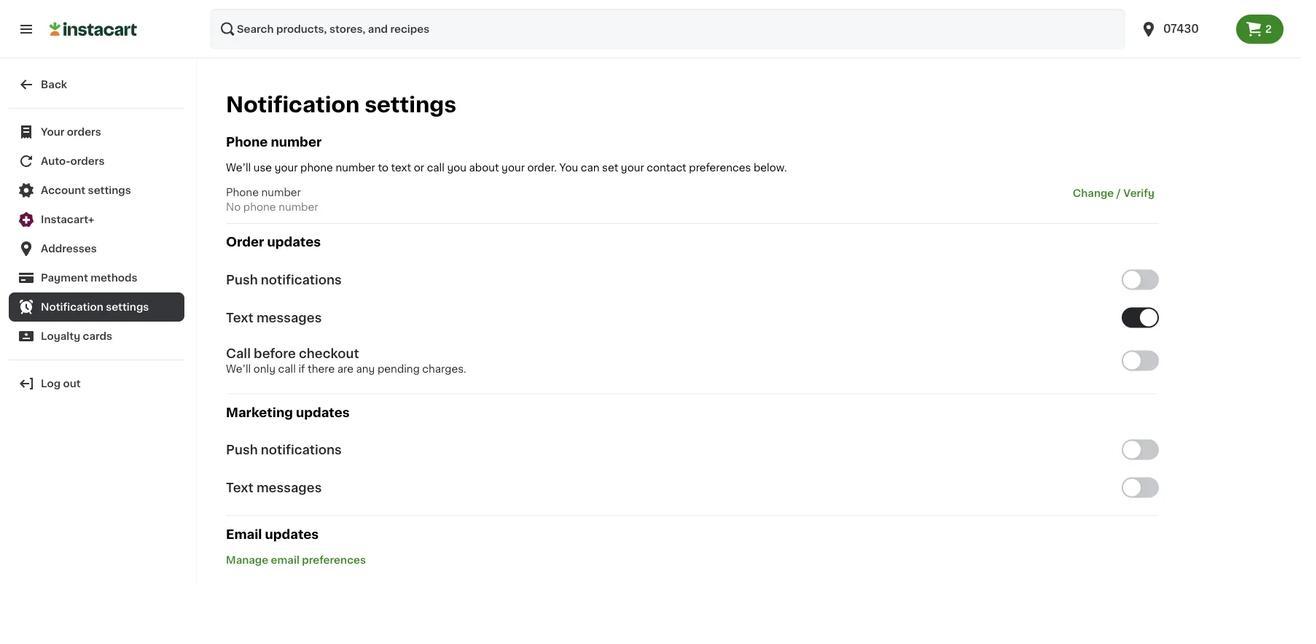 Task type: vqa. For each thing, say whether or not it's contained in the screenshot.
the bottommost through
no



Task type: locate. For each thing, give the bounding box(es) containing it.
push for marketing updates
[[226, 443, 258, 456]]

notification settings link
[[9, 292, 185, 322]]

set
[[602, 163, 619, 173]]

manage
[[226, 555, 269, 565]]

1 text from the top
[[226, 311, 254, 324]]

1 vertical spatial text messages
[[226, 481, 322, 494]]

None search field
[[210, 9, 1126, 50]]

text
[[391, 163, 411, 173]]

text up email
[[226, 481, 254, 494]]

0 horizontal spatial your
[[275, 163, 298, 173]]

account
[[41, 185, 85, 195]]

verify
[[1124, 188, 1155, 198]]

phone for phone number no phone number
[[226, 188, 259, 198]]

text
[[226, 311, 254, 324], [226, 481, 254, 494]]

notification up loyalty cards in the left of the page
[[41, 302, 103, 312]]

0 vertical spatial messages
[[257, 311, 322, 324]]

notifications
[[261, 273, 342, 286], [261, 443, 342, 456]]

your right set
[[621, 163, 644, 173]]

1 vertical spatial messages
[[257, 481, 322, 494]]

phone down phone number
[[301, 163, 333, 173]]

your
[[275, 163, 298, 173], [502, 163, 525, 173], [621, 163, 644, 173]]

your orders
[[41, 127, 101, 137]]

1 horizontal spatial call
[[427, 163, 445, 173]]

phone inside phone number no phone number
[[226, 188, 259, 198]]

updates up manage email preferences 'link'
[[265, 528, 319, 541]]

contact
[[647, 163, 687, 173]]

preferences right email
[[302, 555, 366, 565]]

1 vertical spatial notification settings
[[41, 302, 149, 312]]

0 vertical spatial push notifications
[[226, 273, 342, 286]]

updates down phone number no phone number
[[267, 236, 321, 248]]

we'll use your phone number to text or call you about your order. you can set your contact preferences below.
[[226, 163, 787, 173]]

2 phone from the top
[[226, 188, 259, 198]]

methods
[[91, 273, 138, 283]]

back
[[41, 79, 67, 90]]

notification settings
[[226, 94, 457, 115], [41, 302, 149, 312]]

2 text messages from the top
[[226, 481, 322, 494]]

marketing
[[226, 406, 293, 419]]

push for order updates
[[226, 273, 258, 286]]

payment methods link
[[9, 263, 185, 292]]

push notifications
[[226, 273, 342, 286], [226, 443, 342, 456]]

push
[[226, 273, 258, 286], [226, 443, 258, 456]]

1 vertical spatial orders
[[70, 156, 105, 166]]

settings
[[365, 94, 457, 115], [88, 185, 131, 195], [106, 302, 149, 312]]

settings up instacart+ 'link'
[[88, 185, 131, 195]]

1 push notifications from the top
[[226, 273, 342, 286]]

2 vertical spatial settings
[[106, 302, 149, 312]]

0 horizontal spatial call
[[278, 363, 296, 374]]

text messages
[[226, 311, 322, 324], [226, 481, 322, 494]]

updates for order updates
[[267, 236, 321, 248]]

2 push from the top
[[226, 443, 258, 456]]

notifications down order updates
[[261, 273, 342, 286]]

0 vertical spatial updates
[[267, 236, 321, 248]]

0 vertical spatial phone
[[301, 163, 333, 173]]

there
[[308, 363, 335, 374]]

2 07430 button from the left
[[1141, 9, 1228, 50]]

instacart+ link
[[9, 205, 185, 234]]

number down use on the top of the page
[[261, 188, 301, 198]]

order
[[226, 236, 264, 248]]

account settings link
[[9, 176, 185, 205]]

we'll
[[226, 163, 251, 173], [226, 363, 251, 374]]

0 vertical spatial text messages
[[226, 311, 322, 324]]

phone right "no"
[[243, 202, 276, 212]]

0 vertical spatial phone
[[226, 136, 268, 148]]

1 phone from the top
[[226, 136, 268, 148]]

1 notifications from the top
[[261, 273, 342, 286]]

0 vertical spatial we'll
[[226, 163, 251, 173]]

preferences left the below.
[[689, 163, 751, 173]]

push notifications down order updates
[[226, 273, 342, 286]]

messages up before
[[257, 311, 322, 324]]

orders up auto-orders on the left top of the page
[[67, 127, 101, 137]]

1 vertical spatial updates
[[296, 406, 350, 419]]

updates
[[267, 236, 321, 248], [296, 406, 350, 419], [265, 528, 319, 541]]

0 horizontal spatial notification
[[41, 302, 103, 312]]

1 vertical spatial notification
[[41, 302, 103, 312]]

number
[[271, 136, 322, 148], [336, 163, 375, 173], [261, 188, 301, 198], [279, 202, 318, 212]]

are
[[338, 363, 354, 374]]

1 vertical spatial phone
[[243, 202, 276, 212]]

1 vertical spatial settings
[[88, 185, 131, 195]]

call
[[427, 163, 445, 173], [278, 363, 296, 374]]

push notifications down marketing updates
[[226, 443, 342, 456]]

1 vertical spatial preferences
[[302, 555, 366, 565]]

0 vertical spatial notification settings
[[226, 94, 457, 115]]

cards
[[83, 331, 112, 341]]

phone inside phone number no phone number
[[243, 202, 276, 212]]

3 your from the left
[[621, 163, 644, 173]]

2 push notifications from the top
[[226, 443, 342, 456]]

we'll inside call before checkout we'll only call if there are any pending charges.
[[226, 363, 251, 374]]

settings for "account settings" link
[[88, 185, 131, 195]]

updates down there
[[296, 406, 350, 419]]

marketing updates
[[226, 406, 350, 419]]

can
[[581, 163, 600, 173]]

text for order updates
[[226, 311, 254, 324]]

phone
[[301, 163, 333, 173], [243, 202, 276, 212]]

preferences
[[689, 163, 751, 173], [302, 555, 366, 565]]

1 horizontal spatial notification settings
[[226, 94, 457, 115]]

auto-
[[41, 156, 70, 166]]

orders up account settings
[[70, 156, 105, 166]]

messages for order
[[257, 311, 322, 324]]

log out link
[[9, 369, 185, 398]]

change / verify button
[[1069, 185, 1160, 201]]

orders for auto-orders
[[70, 156, 105, 166]]

1 your from the left
[[275, 163, 298, 173]]

1 horizontal spatial preferences
[[689, 163, 751, 173]]

messages up email updates
[[257, 481, 322, 494]]

text messages up before
[[226, 311, 322, 324]]

0 vertical spatial text
[[226, 311, 254, 324]]

use
[[254, 163, 272, 173]]

push down order
[[226, 273, 258, 286]]

messages for marketing
[[257, 481, 322, 494]]

0 vertical spatial push
[[226, 273, 258, 286]]

notification
[[226, 94, 360, 115], [41, 302, 103, 312]]

to
[[378, 163, 389, 173]]

0 horizontal spatial preferences
[[302, 555, 366, 565]]

we'll down call
[[226, 363, 251, 374]]

email
[[226, 528, 262, 541]]

2 text from the top
[[226, 481, 254, 494]]

notification up phone number
[[226, 94, 360, 115]]

phone up "no"
[[226, 188, 259, 198]]

2 horizontal spatial your
[[621, 163, 644, 173]]

settings up or
[[365, 94, 457, 115]]

text messages up email updates
[[226, 481, 322, 494]]

0 vertical spatial preferences
[[689, 163, 751, 173]]

1 vertical spatial push notifications
[[226, 443, 342, 456]]

email
[[271, 555, 300, 565]]

0 vertical spatial call
[[427, 163, 445, 173]]

1 vertical spatial we'll
[[226, 363, 251, 374]]

2 messages from the top
[[257, 481, 322, 494]]

we'll left use on the top of the page
[[226, 163, 251, 173]]

1 push from the top
[[226, 273, 258, 286]]

manage email preferences
[[226, 555, 366, 565]]

email updates
[[226, 528, 319, 541]]

1 horizontal spatial your
[[502, 163, 525, 173]]

push down marketing
[[226, 443, 258, 456]]

0 vertical spatial notifications
[[261, 273, 342, 286]]

your left the order.
[[502, 163, 525, 173]]

2 vertical spatial updates
[[265, 528, 319, 541]]

text messages for marketing
[[226, 481, 322, 494]]

phone
[[226, 136, 268, 148], [226, 188, 259, 198]]

1 vertical spatial phone
[[226, 188, 259, 198]]

07430
[[1164, 24, 1200, 34]]

0 vertical spatial notification
[[226, 94, 360, 115]]

phone up use on the top of the page
[[226, 136, 268, 148]]

notifications down marketing updates
[[261, 443, 342, 456]]

loyalty
[[41, 331, 80, 341]]

2 we'll from the top
[[226, 363, 251, 374]]

call left if
[[278, 363, 296, 374]]

0 horizontal spatial phone
[[243, 202, 276, 212]]

1 messages from the top
[[257, 311, 322, 324]]

1 vertical spatial notifications
[[261, 443, 342, 456]]

07430 button
[[1132, 9, 1237, 50], [1141, 9, 1228, 50]]

1 vertical spatial call
[[278, 363, 296, 374]]

call right or
[[427, 163, 445, 173]]

log
[[41, 379, 61, 389]]

1 vertical spatial push
[[226, 443, 258, 456]]

loyalty cards link
[[9, 322, 185, 351]]

number up use on the top of the page
[[271, 136, 322, 148]]

settings for the notification settings link
[[106, 302, 149, 312]]

charges.
[[423, 363, 467, 374]]

your right use on the top of the page
[[275, 163, 298, 173]]

settings down methods
[[106, 302, 149, 312]]

change
[[1073, 188, 1115, 198]]

only
[[254, 363, 276, 374]]

orders
[[67, 127, 101, 137], [70, 156, 105, 166]]

notifications for order
[[261, 273, 342, 286]]

1 text messages from the top
[[226, 311, 322, 324]]

phone for your
[[301, 163, 333, 173]]

1 horizontal spatial phone
[[301, 163, 333, 173]]

phone number
[[226, 136, 322, 148]]

2 notifications from the top
[[261, 443, 342, 456]]

messages
[[257, 311, 322, 324], [257, 481, 322, 494]]

0 vertical spatial orders
[[67, 127, 101, 137]]

1 vertical spatial text
[[226, 481, 254, 494]]

text up call
[[226, 311, 254, 324]]



Task type: describe. For each thing, give the bounding box(es) containing it.
instacart+
[[41, 214, 94, 225]]

2
[[1266, 24, 1273, 34]]

no
[[226, 202, 241, 212]]

call
[[226, 347, 251, 359]]

auto-orders
[[41, 156, 105, 166]]

phone for no
[[243, 202, 276, 212]]

instacart logo image
[[50, 20, 137, 38]]

your orders link
[[9, 117, 185, 147]]

payment methods
[[41, 273, 138, 283]]

back link
[[9, 70, 185, 99]]

1 we'll from the top
[[226, 163, 251, 173]]

2 button
[[1237, 15, 1284, 44]]

manage email preferences link
[[226, 555, 366, 565]]

loyalty cards
[[41, 331, 112, 341]]

call before checkout we'll only call if there are any pending charges.
[[226, 347, 467, 374]]

phone number no phone number
[[226, 188, 318, 212]]

your
[[41, 127, 65, 137]]

0 vertical spatial settings
[[365, 94, 457, 115]]

push notifications for marketing
[[226, 443, 342, 456]]

2 your from the left
[[502, 163, 525, 173]]

if
[[299, 363, 305, 374]]

1 horizontal spatial notification
[[226, 94, 360, 115]]

below.
[[754, 163, 787, 173]]

order.
[[528, 163, 557, 173]]

1 07430 button from the left
[[1132, 9, 1237, 50]]

payment
[[41, 273, 88, 283]]

text for marketing updates
[[226, 481, 254, 494]]

addresses link
[[9, 234, 185, 263]]

text messages for order
[[226, 311, 322, 324]]

push notifications for order
[[226, 273, 342, 286]]

/
[[1117, 188, 1121, 198]]

order updates
[[226, 236, 321, 248]]

or
[[414, 163, 424, 173]]

log out
[[41, 379, 81, 389]]

account settings
[[41, 185, 131, 195]]

you
[[447, 163, 467, 173]]

number up order updates
[[279, 202, 318, 212]]

number left to
[[336, 163, 375, 173]]

checkout
[[299, 347, 359, 359]]

before
[[254, 347, 296, 359]]

orders for your orders
[[67, 127, 101, 137]]

phone for phone number
[[226, 136, 268, 148]]

any
[[356, 363, 375, 374]]

0 horizontal spatial notification settings
[[41, 302, 149, 312]]

notifications for marketing
[[261, 443, 342, 456]]

change / verify
[[1073, 188, 1155, 198]]

about
[[469, 163, 499, 173]]

Search field
[[210, 9, 1126, 50]]

updates for email updates
[[265, 528, 319, 541]]

addresses
[[41, 244, 97, 254]]

you
[[560, 163, 578, 173]]

auto-orders link
[[9, 147, 185, 176]]

pending
[[378, 363, 420, 374]]

call inside call before checkout we'll only call if there are any pending charges.
[[278, 363, 296, 374]]

out
[[63, 379, 81, 389]]

updates for marketing updates
[[296, 406, 350, 419]]



